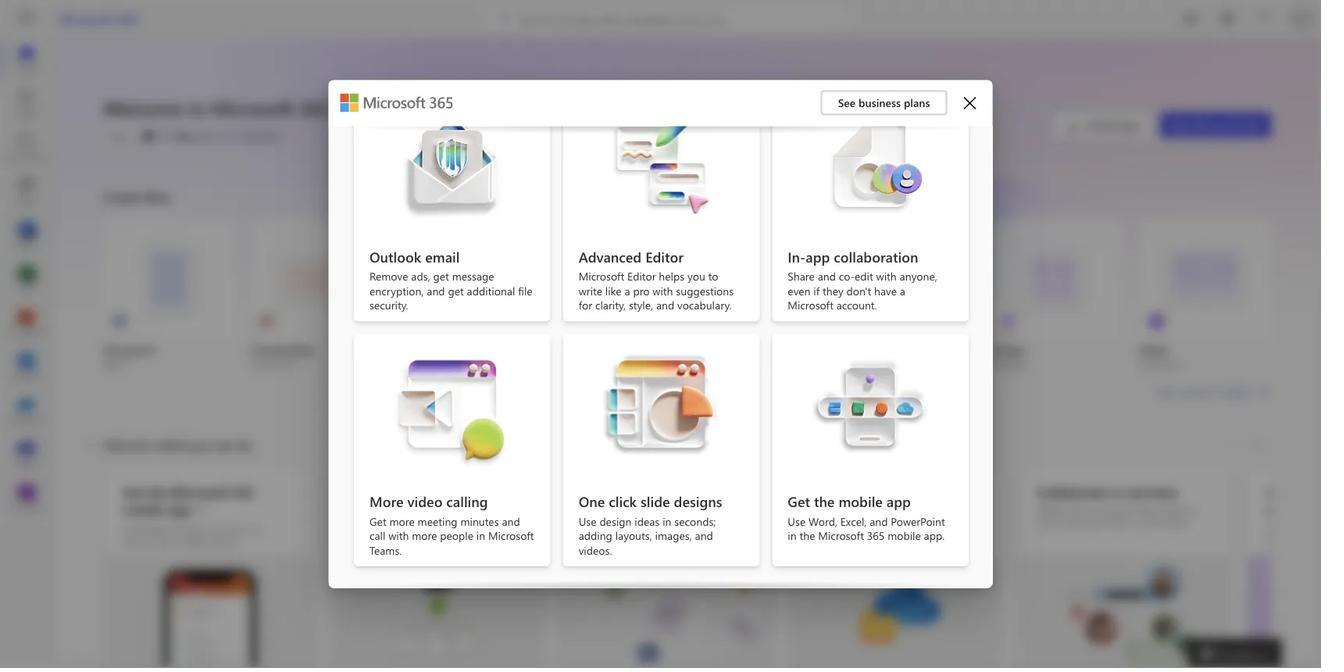 Task type: locate. For each thing, give the bounding box(es) containing it.
none search field inside the microsoft 365 banner
[[486, 6, 851, 31]]

to
[[188, 95, 206, 120], [708, 269, 718, 284], [411, 484, 424, 501], [402, 504, 410, 517], [630, 504, 639, 517], [859, 504, 868, 517], [1088, 504, 1096, 517], [204, 523, 213, 536], [1313, 523, 1321, 536]]

your down get the microsoft 365 mobile app
[[157, 536, 176, 548]]

ideas inside collaborate in real time watch how to edit and share ideas on documents with others at the same time.
[[1162, 504, 1184, 517]]

1 horizontal spatial ideas
[[1162, 504, 1184, 517]]

files up images, at the bottom
[[667, 504, 684, 517]]

teams.
[[369, 543, 402, 558]]

the up download
[[148, 484, 167, 501]]

and left at
[[1118, 504, 1134, 517]]

microsoft inside more video calling get more meeting minutes and call with more people in microsoft teams.
[[488, 529, 534, 543]]

2 horizontal spatial files
[[667, 504, 684, 517]]

watch inside the 'share a file watch how to share files and manage share settings.'
[[581, 504, 607, 517]]

how down started
[[838, 504, 856, 517]]

in inside "create new" element
[[1207, 384, 1216, 399]]

more
[[1178, 384, 1204, 399], [389, 514, 414, 529], [412, 529, 437, 543]]

sync,
[[896, 504, 917, 517]]

you left the can
[[188, 436, 210, 453]]

share down in-
[[788, 269, 815, 284]]

1 vertical spatial create
[[1219, 384, 1250, 399]]

videos.
[[578, 543, 612, 558]]

to up used
[[188, 95, 206, 120]]

1 watch from the left
[[352, 504, 378, 517]]

cloud
[[451, 484, 484, 501]]

and down onedrive
[[920, 504, 936, 517]]

1 vertical spatial see
[[1158, 384, 1175, 399]]

design
[[991, 343, 1026, 357]]

navigation
[[0, 38, 53, 519]]

share down onedrive
[[938, 504, 961, 517]]

discover
[[104, 436, 153, 453]]

and right images, at the bottom
[[695, 529, 713, 543]]

a right like
[[624, 284, 630, 298]]

and inside more video calling get more meeting minutes and call with more people in microsoft teams.
[[502, 514, 520, 529]]

and right minutes
[[502, 514, 520, 529]]

the inside get the microsoft 365 mobile app
[[148, 484, 167, 501]]

watch left excel,
[[809, 504, 836, 517]]

forms survey image
[[557, 313, 572, 328]]

forms inside form forms
[[547, 358, 573, 370]]

share inside in-app collaboration share and co-edit with anyone, even if they don't have a microsoft account.
[[788, 269, 815, 284]]

co-
[[839, 269, 855, 284]]

1 horizontal spatial forms
[[695, 358, 721, 370]]

1 vertical spatial share
[[581, 484, 614, 501]]

with left others
[[1088, 517, 1106, 529]]

how inside the 'share a file watch how to share files and manage share settings.'
[[610, 504, 628, 517]]

and inside advanced editor microsoft editor helps you to write like a pro with suggestions for clarity, style, and vocabulary.
[[656, 298, 674, 313]]

save
[[352, 484, 380, 501]]

share inside collaborate in real time watch how to edit and share ideas on documents with others at the same time.
[[1137, 504, 1159, 517]]


[[964, 97, 976, 109]]

files inside the 'share a file watch how to share files and manage share settings.'
[[667, 504, 684, 517]]

create image
[[19, 95, 34, 111]]

watch down save
[[352, 504, 378, 517]]

0 vertical spatial you
[[687, 269, 705, 284]]

microsoft 365
[[59, 10, 138, 27]]

1 horizontal spatial edit
[[1099, 504, 1115, 517]]

watch up time.
[[1038, 504, 1064, 517]]

the left files.
[[799, 529, 815, 543]]

5
[[233, 129, 239, 143]]

share right click
[[642, 504, 664, 517]]

1 horizontal spatial you
[[687, 269, 705, 284]]

the right download
[[169, 523, 183, 536]]

use inside get the mobile app use word, excel, and powerpoint in the microsoft 365 mobile app.
[[788, 514, 805, 529]]

to left the slide
[[630, 504, 639, 517]]

get inside more video calling get more meeting minutes and call with more people in microsoft teams.
[[369, 514, 386, 529]]

dialog containing outlook email
[[0, 0, 1321, 668]]

share down the real
[[1137, 504, 1159, 517]]

1 vertical spatial on
[[143, 536, 154, 548]]

have
[[874, 284, 897, 298]]

1 vertical spatial file
[[628, 484, 647, 501]]

0 horizontal spatial use
[[578, 514, 596, 529]]

video clipchamp
[[1139, 343, 1184, 370]]

1 horizontal spatial share
[[788, 269, 815, 284]]

in
[[1207, 384, 1216, 399], [1111, 484, 1122, 501], [1317, 484, 1321, 501], [662, 514, 671, 529], [476, 529, 485, 543], [788, 529, 796, 543]]

on right at
[[1186, 504, 1197, 517]]

a inside the 'share a file watch how to share files and manage share settings.'
[[618, 484, 625, 501]]

document
[[103, 343, 156, 357]]

at
[[1138, 517, 1146, 529]]

files inside download the app to access your files on your mobile device.
[[123, 536, 140, 548]]

more video calling get more meeting minutes and call with more people in microsoft teams.
[[369, 492, 534, 558]]

see
[[838, 95, 856, 110], [1158, 384, 1175, 399]]

download
[[123, 523, 166, 536]]

0 horizontal spatial you
[[188, 436, 210, 453]]

more down clipchamp
[[1178, 384, 1204, 399]]

0 vertical spatial share
[[788, 269, 815, 284]]

365 inside get the microsoft 365 mobile app
[[232, 484, 254, 501]]

list containing document
[[103, 219, 1271, 370]]

365
[[117, 10, 138, 27], [299, 95, 331, 120], [1243, 118, 1261, 132], [232, 484, 254, 501], [867, 529, 885, 543]]

your right store
[[474, 504, 493, 517]]

with right pro
[[652, 284, 673, 298]]

with up store,
[[880, 484, 906, 501]]

2 use from the left
[[788, 514, 805, 529]]

edit inside in-app collaboration share and co-edit with anyone, even if they don't have a microsoft account.
[[855, 269, 873, 284]]

on inside collaborate in real time watch how to edit and share ideas on documents with others at the same time.
[[1186, 504, 1197, 517]]

0 vertical spatial file
[[518, 284, 532, 298]]

watch up adding
[[581, 504, 607, 517]]

0 horizontal spatial ideas
[[634, 514, 659, 529]]

manage
[[705, 504, 739, 517]]

2 watch from the left
[[581, 504, 607, 517]]

(0%)
[[259, 129, 281, 143]]

and inside the 'share a file watch how to share files and manage share settings.'
[[687, 504, 702, 517]]

for
[[578, 298, 592, 313]]

a right 'have' in the right of the page
[[900, 284, 905, 298]]

use inside "one click slide designs use design ideas in seconds; adding layouts, images, and videos."
[[578, 514, 596, 529]]

0 horizontal spatial files
[[123, 536, 140, 548]]

document word
[[103, 343, 156, 370]]

clipchamp video image
[[1148, 313, 1164, 328]]

to inside advanced editor microsoft editor helps you to write like a pro with suggestions for clarity, style, and vocabulary.
[[708, 269, 718, 284]]

1.1 mb used of 5 gb (0%)
[[159, 129, 281, 143]]

1 horizontal spatial files
[[383, 484, 408, 501]]

1 horizontal spatial see
[[1158, 384, 1175, 399]]

how right one
[[610, 504, 628, 517]]

powerpoint down presentation at the left of the page
[[251, 358, 299, 370]]

and down the email
[[427, 284, 445, 298]]

to inside download the app to access your files on your mobile device.
[[204, 523, 213, 536]]

0 vertical spatial on
[[1186, 504, 1197, 517]]

2 vertical spatial files
[[123, 536, 140, 548]]

and inside get started with onedrive watch how to store, sync, and share your files.
[[920, 504, 936, 517]]

welcome to microsoft 365
[[103, 95, 331, 120]]

mobile left device.
[[178, 536, 207, 548]]

2 forms from the left
[[695, 358, 721, 370]]

the inside save files to the cloud watch how to securely store your documents.
[[428, 484, 447, 501]]

more
[[369, 492, 403, 511]]

1 forms from the left
[[547, 358, 573, 370]]

mb
[[174, 129, 191, 143]]

next image
[[1251, 432, 1267, 457]]

minutes
[[460, 514, 499, 529]]

get the microsoft 365 mobile app image
[[105, 556, 315, 668]]

with inside more video calling get more meeting minutes and call with more people in microsoft teams.
[[388, 529, 409, 543]]

get inside get the microsoft 365 mobile app
[[123, 484, 144, 501]]

and right 'style,'
[[656, 298, 674, 313]]

you right helps
[[687, 269, 705, 284]]

dialog
[[0, 0, 1321, 668]]

write
[[578, 284, 602, 298]]

share a file watch how to share files and manage share settings.
[[581, 484, 739, 529]]

with inside advanced editor microsoft editor helps you to write like a pro with suggestions for clarity, style, and vocabulary.
[[652, 284, 673, 298]]

slide
[[640, 492, 670, 511]]

business
[[859, 95, 901, 110]]

use left word,
[[788, 514, 805, 529]]

remove
[[369, 269, 408, 284]]

edit inside collaborate in real time watch how to edit and share ideas on documents with others at the same time.
[[1099, 504, 1115, 517]]

and inside collaborate in real time watch how to edit and share ideas on documents with others at the same time.
[[1118, 504, 1134, 517]]

see left business at the right of the page
[[838, 95, 856, 110]]

powerpoint inside get the mobile app use word, excel, and powerpoint in the microsoft 365 mobile app.
[[891, 514, 945, 529]]

you
[[687, 269, 705, 284], [188, 436, 210, 453]]

and inside "one click slide designs use design ideas in seconds; adding layouts, images, and videos."
[[695, 529, 713, 543]]

presentation
[[251, 343, 315, 357]]

to down collaborate on the right bottom
[[1088, 504, 1096, 517]]

use down one
[[578, 514, 596, 529]]

how
[[381, 504, 399, 517], [610, 504, 628, 517], [838, 504, 856, 517], [1067, 504, 1085, 517], [1293, 523, 1310, 536]]

and inside in-app collaboration share and co-edit with anyone, even if they don't have a microsoft account.
[[818, 269, 836, 284]]

see inside "create new" element
[[1158, 384, 1175, 399]]

0 vertical spatial edit
[[855, 269, 873, 284]]

share inside the 'share a file watch how to share files and manage share settings.'
[[581, 484, 614, 501]]

get inside get the mobile app use word, excel, and powerpoint in the microsoft 365 mobile app.
[[788, 492, 810, 511]]

feedback
[[1217, 645, 1270, 662]]

layouts,
[[615, 529, 652, 543]]

0 vertical spatial create
[[103, 188, 140, 205]]

and right excel,
[[870, 514, 888, 529]]

powerpoint down onedrive
[[891, 514, 945, 529]]

how up call
[[381, 504, 399, 517]]

with down collaboration
[[876, 269, 897, 284]]

how down collaborate on the right bottom
[[1067, 504, 1085, 517]]

a inside advanced editor microsoft editor helps you to write like a pro with suggestions for clarity, style, and vocabulary.
[[624, 284, 630, 298]]

edit left at
[[1099, 504, 1115, 517]]

to inside the 'share a file watch how to share files and manage share settings.'
[[630, 504, 639, 517]]

home image
[[19, 52, 34, 67]]

with right call
[[388, 529, 409, 543]]

to left access
[[204, 523, 213, 536]]

my content image
[[19, 139, 34, 155]]

advanced editor microsoft editor helps you to write like a pro with suggestions for clarity, style, and vocabulary.
[[578, 247, 734, 313]]

1 use from the left
[[578, 514, 596, 529]]

1 vertical spatial you
[[188, 436, 210, 453]]

outlook image
[[19, 358, 34, 374]]

lists
[[843, 358, 861, 370]]

share
[[642, 504, 664, 517], [938, 504, 961, 517], [1137, 504, 1159, 517], [581, 517, 603, 529]]

mobile down sync,
[[888, 529, 921, 543]]

microsoft inside advanced editor microsoft editor helps you to write like a pro with suggestions for clarity, style, and vocabulary.
[[578, 269, 624, 284]]

video
[[407, 492, 442, 511]]

editor up helps
[[645, 247, 683, 266]]

all-
[[1297, 484, 1317, 501]]

get started with onedrive image
[[791, 556, 1001, 668]]

microsoft
[[59, 10, 114, 27], [211, 95, 294, 120], [1192, 118, 1240, 132], [578, 269, 624, 284], [788, 298, 833, 313], [171, 484, 229, 501], [488, 529, 534, 543], [818, 529, 864, 543]]

mobile inside get the microsoft 365 mobile app
[[123, 501, 165, 518]]

microsoft inside in-app collaboration share and co-edit with anyone, even if they don't have a microsoft account.
[[788, 298, 833, 313]]

0 vertical spatial see
[[838, 95, 856, 110]]

designer design image
[[1001, 313, 1016, 328], [1001, 313, 1016, 328]]

in-app collaboration share and co-edit with anyone, even if they don't have a microsoft account.
[[788, 247, 937, 313]]

clipchamp
[[1139, 358, 1184, 370]]

1 horizontal spatial file
[[628, 484, 647, 501]]

file up settings.
[[628, 484, 647, 501]]

if
[[813, 284, 819, 298]]

files
[[383, 484, 408, 501], [667, 504, 684, 517], [123, 536, 140, 548]]

your left files.
[[809, 517, 828, 529]]

to down 'all-'
[[1313, 523, 1321, 536]]

0 vertical spatial files
[[383, 484, 408, 501]]

1 vertical spatial powerpoint
[[891, 514, 945, 529]]

forms
[[547, 358, 573, 370], [695, 358, 721, 370]]

save files to the cloud watch how to securely store your documents.
[[352, 484, 493, 529]]

list
[[103, 219, 1271, 370]]

in-
[[788, 247, 806, 266]]

get
[[123, 484, 144, 501], [809, 484, 830, 501], [788, 492, 810, 511], [369, 514, 386, 529]]

how right the learn
[[1293, 523, 1310, 536]]

the
[[148, 484, 167, 501], [428, 484, 447, 501], [814, 492, 835, 511], [1149, 517, 1162, 529], [169, 523, 183, 536], [799, 529, 815, 543]]

do
[[237, 436, 252, 453]]

use for one
[[578, 514, 596, 529]]

365 inside banner
[[117, 10, 138, 27]]

on down get the microsoft 365 mobile app
[[143, 536, 154, 548]]

files.
[[831, 517, 850, 529]]

0 vertical spatial powerpoint
[[251, 358, 299, 370]]

 button
[[964, 97, 976, 109]]

forms down "form"
[[547, 358, 573, 370]]

the inside download the app to access your files on your mobile device.
[[169, 523, 183, 536]]

a up design
[[618, 484, 625, 501]]

app inside download the app to access your files on your mobile device.
[[185, 523, 201, 536]]

None search field
[[486, 6, 851, 31]]

get inside get started with onedrive watch how to store, sync, and share your files.
[[809, 484, 830, 501]]

outlook email remove ads, get message encryption, and get additional file security.
[[369, 247, 532, 313]]

ideas down the slide
[[634, 514, 659, 529]]

to left store,
[[859, 504, 868, 517]]

files inside save files to the cloud watch how to securely store your documents.
[[383, 484, 408, 501]]

file right additional
[[518, 284, 532, 298]]

excel image
[[19, 270, 34, 286]]

edit down collaboration
[[855, 269, 873, 284]]

0 horizontal spatial share
[[581, 484, 614, 501]]

to up securely
[[411, 484, 424, 501]]

1 horizontal spatial use
[[788, 514, 805, 529]]

call
[[369, 529, 385, 543]]

pro
[[633, 284, 649, 298]]

0 horizontal spatial see
[[838, 95, 856, 110]]

meeting
[[417, 514, 457, 529]]

files right save
[[383, 484, 408, 501]]

and left co-
[[818, 269, 836, 284]]

forms down quiz
[[695, 358, 721, 370]]

how inside your all-in learn how to
[[1293, 523, 1310, 536]]

a
[[624, 284, 630, 298], [900, 284, 905, 298], [618, 484, 625, 501]]

watch inside get started with onedrive watch how to store, sync, and share your files.
[[809, 504, 836, 517]]

file inside outlook email remove ads, get message encryption, and get additional file security.
[[518, 284, 532, 298]]

to inside collaborate in real time watch how to edit and share ideas on documents with others at the same time.
[[1088, 504, 1096, 517]]

editor
[[645, 247, 683, 266], [627, 269, 656, 284]]

0 horizontal spatial edit
[[855, 269, 873, 284]]

get left additional
[[448, 284, 464, 298]]

365 inside button
[[1243, 118, 1261, 132]]

1 horizontal spatial create
[[1219, 384, 1250, 399]]

4 watch from the left
[[1038, 504, 1064, 517]]

mobile up download
[[123, 501, 165, 518]]

365 inside get the mobile app use word, excel, and powerpoint in the microsoft 365 mobile app.
[[867, 529, 885, 543]]

1 horizontal spatial powerpoint
[[891, 514, 945, 529]]

share up design
[[581, 484, 614, 501]]

the up securely
[[428, 484, 447, 501]]

your all-in-one video studio image
[[1248, 556, 1321, 668]]

files down get the microsoft 365 mobile app
[[123, 536, 140, 548]]

0 horizontal spatial on
[[143, 536, 154, 548]]

3 watch from the left
[[809, 504, 836, 517]]

mobile up excel,
[[838, 492, 883, 511]]

0 horizontal spatial powerpoint
[[251, 358, 299, 370]]

get for microsoft
[[123, 484, 144, 501]]

see down clipchamp
[[1158, 384, 1175, 399]]

see for see business plans
[[838, 95, 856, 110]]

device.
[[210, 536, 239, 548]]

started
[[834, 484, 876, 501]]

editor up 'style,'
[[627, 269, 656, 284]]

get the mobile app use word, excel, and powerpoint in the microsoft 365 mobile app.
[[788, 492, 945, 543]]

the right at
[[1149, 517, 1162, 529]]

one
[[578, 492, 605, 511]]

microsoft inside banner
[[59, 10, 114, 27]]

create
[[103, 188, 140, 205], [1219, 384, 1250, 399]]

in inside collaborate in real time watch how to edit and share ideas on documents with others at the same time.
[[1111, 484, 1122, 501]]

on
[[1186, 504, 1197, 517], [143, 536, 154, 548]]

0 horizontal spatial file
[[518, 284, 532, 298]]

1 vertical spatial edit
[[1099, 504, 1115, 517]]

app inside get the microsoft 365 mobile app
[[168, 501, 191, 518]]

share a file image
[[562, 556, 772, 668]]

0 horizontal spatial forms
[[547, 358, 573, 370]]

1 horizontal spatial on
[[1186, 504, 1197, 517]]

your inside get started with onedrive watch how to store, sync, and share your files.
[[809, 517, 828, 529]]

1 vertical spatial files
[[667, 504, 684, 517]]

and left "manage"
[[687, 504, 702, 517]]

see inside button
[[838, 95, 856, 110]]

watch inside save files to the cloud watch how to securely store your documents.
[[352, 504, 378, 517]]

in inside "one click slide designs use design ideas in seconds; adding layouts, images, and videos."
[[662, 514, 671, 529]]

mobile
[[838, 492, 883, 511], [123, 501, 165, 518], [888, 529, 921, 543], [178, 536, 207, 548]]

settings.
[[606, 517, 641, 529]]

to up vocabulary.
[[708, 269, 718, 284]]

new quiz image
[[705, 313, 720, 328]]

excel workbook image
[[409, 313, 424, 328]]

style,
[[629, 298, 653, 313]]

ideas down time
[[1162, 504, 1184, 517]]



Task type: vqa. For each thing, say whether or not it's contained in the screenshot.


Task type: describe. For each thing, give the bounding box(es) containing it.
plans
[[904, 95, 930, 110]]

get started with onedrive watch how to store, sync, and share your files.
[[809, 484, 965, 529]]

presentation powerpoint
[[251, 343, 315, 370]]

advanced
[[578, 247, 641, 266]]

apps image
[[19, 183, 34, 198]]

teams image
[[19, 445, 34, 461]]

microsoft inside get the mobile app use word, excel, and powerpoint in the microsoft 365 mobile app.
[[818, 529, 864, 543]]

get for mobile
[[788, 492, 810, 511]]

others
[[1108, 517, 1135, 529]]

your all-in learn how to
[[1267, 484, 1321, 548]]

word,
[[808, 514, 837, 529]]

collaborate in real time image
[[1019, 556, 1229, 668]]

form forms
[[547, 343, 573, 370]]

your right access
[[245, 523, 264, 536]]

vocabulary.
[[677, 298, 731, 313]]

word document image
[[113, 313, 128, 328]]

with inside in-app collaboration share and co-edit with anyone, even if they don't have a microsoft account.
[[876, 269, 897, 284]]

in inside your all-in learn how to
[[1317, 484, 1321, 501]]

see business plans
[[838, 95, 930, 110]]

how inside get started with onedrive watch how to store, sync, and share your files.
[[838, 504, 856, 517]]

design
[[599, 514, 631, 529]]

onedrive
[[910, 484, 965, 501]]

learn
[[1267, 523, 1290, 536]]

feedback button
[[1189, 638, 1282, 668]]

see business plans button
[[821, 90, 948, 115]]

forms for form
[[547, 358, 573, 370]]

0 horizontal spatial create
[[103, 188, 140, 205]]

buy
[[1171, 118, 1189, 132]]

how inside save files to the cloud watch how to securely store your documents.
[[381, 504, 399, 517]]

see for see more in create
[[1158, 384, 1175, 399]]

use for get
[[788, 514, 805, 529]]

forms for quiz
[[695, 358, 721, 370]]

people
[[440, 529, 473, 543]]

on inside download the app to access your files on your mobile device.
[[143, 536, 154, 548]]

this account doesn't have a microsoft 365 subscription. click to view your benefits. tooltip
[[103, 128, 134, 144]]

security.
[[369, 298, 408, 313]]

lists list image
[[853, 313, 868, 328]]

clarity,
[[595, 298, 626, 313]]

one click slide designs use design ideas in seconds; adding layouts, images, and videos.
[[578, 492, 722, 558]]

outlook
[[369, 247, 421, 266]]

anyone,
[[900, 269, 937, 284]]

helps
[[659, 269, 684, 284]]

get for with
[[809, 484, 830, 501]]

same
[[1165, 517, 1187, 529]]

onenote image
[[19, 489, 34, 505]]

you inside advanced editor microsoft editor helps you to write like a pro with suggestions for clarity, style, and vocabulary.
[[687, 269, 705, 284]]

and inside get the mobile app use word, excel, and powerpoint in the microsoft 365 mobile app.
[[870, 514, 888, 529]]

discover what you can do button
[[82, 432, 255, 457]]

calling
[[446, 492, 488, 511]]

to left securely
[[402, 504, 410, 517]]

powerpoint inside presentation powerpoint
[[251, 358, 299, 370]]

workbook excel
[[399, 343, 452, 370]]

microsoft 365 subscription purchase journey element
[[329, 0, 993, 598]]

you inside dropdown button
[[188, 436, 210, 453]]

app inside in-app collaboration share and co-edit with anyone, even if they don't have a microsoft account.
[[806, 247, 830, 266]]

new
[[144, 188, 170, 205]]

a inside in-app collaboration share and co-edit with anyone, even if they don't have a microsoft account.
[[900, 284, 905, 298]]

welcome
[[103, 95, 183, 120]]

buy microsoft 365
[[1171, 118, 1261, 132]]

ideas inside "one click slide designs use design ideas in seconds; adding layouts, images, and videos."
[[634, 514, 659, 529]]

get down the email
[[433, 269, 449, 284]]

mobile inside download the app to access your files on your mobile device.
[[178, 536, 207, 548]]

discover what you can do
[[104, 436, 252, 453]]

message
[[452, 269, 494, 284]]

app inside get the mobile app use word, excel, and powerpoint in the microsoft 365 mobile app.
[[886, 492, 911, 511]]

word
[[103, 358, 126, 370]]

account.
[[836, 298, 877, 313]]

the inside collaborate in real time watch how to edit and share ideas on documents with others at the same time.
[[1149, 517, 1162, 529]]

how inside collaborate in real time watch how to edit and share ideas on documents with others at the same time.
[[1067, 504, 1085, 517]]

like
[[605, 284, 621, 298]]

apps
[[1118, 118, 1141, 132]]

your inside save files to the cloud watch how to securely store your documents.
[[474, 504, 493, 517]]

see more in create link
[[1157, 382, 1271, 401]]

install
[[1085, 118, 1115, 132]]

quiz
[[695, 343, 718, 357]]

click
[[609, 492, 637, 511]]

buy microsoft 365 button
[[1161, 113, 1271, 138]]

with inside get started with onedrive watch how to store, sync, and share your files.
[[880, 484, 906, 501]]

more down more
[[389, 514, 414, 529]]

install apps
[[1085, 118, 1141, 132]]

store
[[450, 504, 471, 517]]

designer
[[991, 358, 1029, 370]]

access
[[216, 523, 242, 536]]

even
[[788, 284, 810, 298]]

adding
[[578, 529, 612, 543]]

microsoft 365 banner
[[0, 0, 1321, 38]]

onedrive image
[[19, 402, 34, 417]]

and inside outlook email remove ads, get message encryption, and get additional file security.
[[427, 284, 445, 298]]

with inside collaborate in real time watch how to edit and share ideas on documents with others at the same time.
[[1088, 517, 1106, 529]]

collaboration
[[834, 247, 918, 266]]

excel,
[[840, 514, 867, 529]]

watch inside collaborate in real time watch how to edit and share ideas on documents with others at the same time.
[[1038, 504, 1064, 517]]

workbook
[[399, 343, 452, 357]]

microsoft inside button
[[1192, 118, 1240, 132]]

more inside "create new" element
[[1178, 384, 1204, 399]]

powerpoint presentation image
[[261, 313, 276, 328]]

gb
[[242, 129, 256, 143]]

used
[[194, 129, 217, 143]]

what
[[157, 436, 185, 453]]

documents.
[[352, 517, 401, 529]]

create new element
[[103, 184, 1271, 432]]

time
[[1151, 484, 1178, 501]]

free
[[109, 130, 128, 142]]

word image
[[19, 227, 34, 242]]

more down securely
[[412, 529, 437, 543]]

1 vertical spatial editor
[[627, 269, 656, 284]]

securely
[[413, 504, 447, 517]]

the up word,
[[814, 492, 835, 511]]

seconds;
[[674, 514, 716, 529]]

in inside more video calling get more meeting minutes and call with more people in microsoft teams.
[[476, 529, 485, 543]]

share inside get started with onedrive watch how to store, sync, and share your files.
[[938, 504, 961, 517]]

microsoft inside get the microsoft 365 mobile app
[[171, 484, 229, 501]]

in inside get the mobile app use word, excel, and powerpoint in the microsoft 365 mobile app.
[[788, 529, 796, 543]]

video
[[1139, 343, 1168, 357]]

time.
[[1038, 529, 1059, 542]]

save files to the cloud image
[[333, 556, 543, 668]]

to inside your all-in learn how to
[[1313, 523, 1321, 536]]

documents
[[1038, 517, 1085, 529]]

suggestions
[[676, 284, 734, 298]]

file inside the 'share a file watch how to share files and manage share settings.'
[[628, 484, 647, 501]]

design designer
[[991, 343, 1029, 370]]

your
[[1267, 484, 1294, 501]]

of
[[220, 129, 230, 143]]

1.1
[[159, 129, 171, 143]]

powerpoint image
[[19, 314, 34, 330]]

0 vertical spatial editor
[[645, 247, 683, 266]]

get the microsoft 365 mobile app
[[123, 484, 254, 518]]

collaborate
[[1038, 484, 1107, 501]]

share down one
[[581, 517, 603, 529]]

don't
[[846, 284, 871, 298]]

email
[[425, 247, 460, 266]]

designs
[[674, 492, 722, 511]]

additional
[[467, 284, 515, 298]]

to inside get started with onedrive watch how to store, sync, and share your files.
[[859, 504, 868, 517]]

create new
[[103, 188, 170, 205]]



